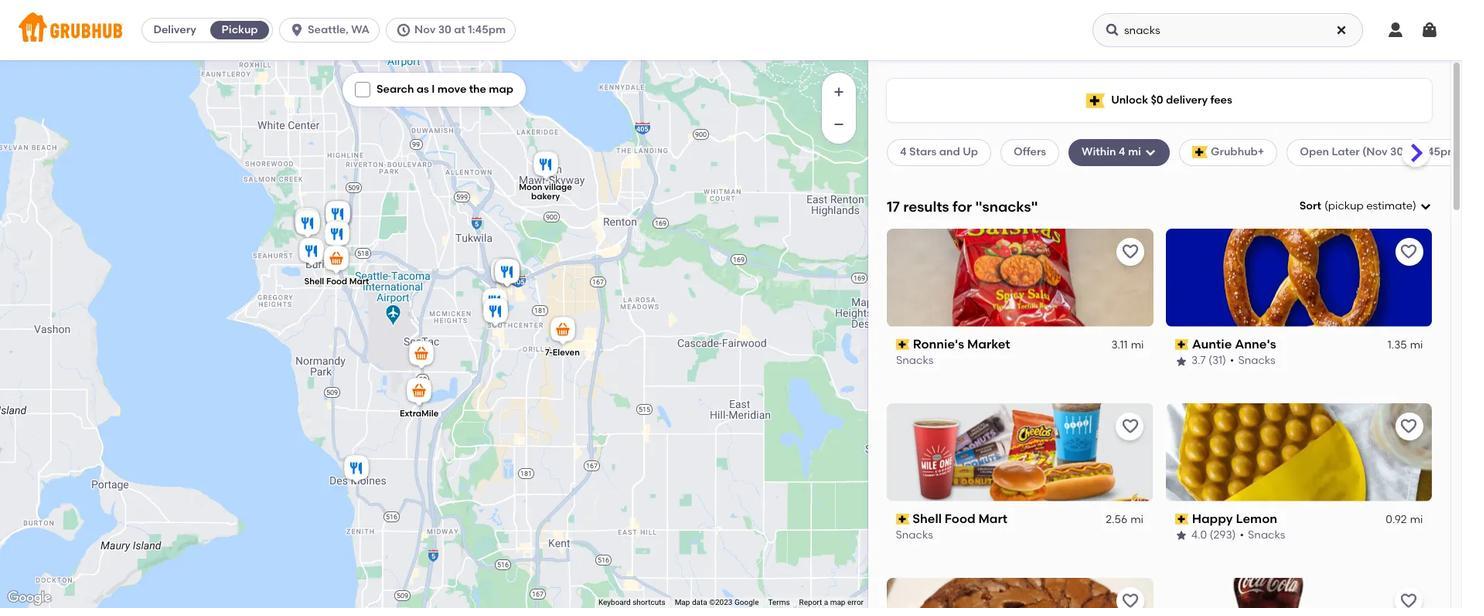Task type: describe. For each thing, give the bounding box(es) containing it.
star icon image for happy lemon
[[1175, 530, 1187, 542]]

subscription pass image for ronnie's market
[[896, 339, 910, 350]]

delivery
[[1166, 93, 1208, 107]]

nov 30 at 1:45pm button
[[386, 18, 522, 43]]

ronnie's
[[913, 337, 964, 352]]

search
[[377, 83, 414, 96]]

marina market & deli image
[[341, 453, 372, 487]]

mawadda cafe image
[[322, 198, 353, 232]]

pierro bakery image
[[321, 218, 352, 252]]

save this restaurant button for happy lemon
[[1395, 413, 1423, 440]]

0.92 mi
[[1385, 513, 1423, 526]]

shell inside map region
[[304, 276, 324, 286]]

pickup button
[[207, 18, 272, 43]]

(
[[1324, 199, 1328, 213]]

3.7 (31)
[[1191, 354, 1226, 368]]

report a map error
[[799, 598, 864, 607]]

$0
[[1151, 93, 1163, 107]]

4.0 (293)
[[1191, 529, 1235, 542]]

map region
[[0, 0, 907, 608]]

save this restaurant button for ronnie's market
[[1116, 238, 1144, 266]]

tacos el hass image
[[292, 208, 323, 242]]

auntie
[[1192, 337, 1232, 352]]

0.92
[[1385, 513, 1406, 526]]

auntie anne's logo image
[[1166, 229, 1432, 327]]

none field containing sort
[[1300, 199, 1432, 214]]

delivery button
[[142, 18, 207, 43]]

mi right within
[[1128, 146, 1141, 159]]

and
[[939, 146, 960, 159]]

keyboard
[[598, 598, 631, 607]]

2.56 mi
[[1106, 513, 1144, 526]]

extramile image
[[403, 375, 434, 409]]

1 vertical spatial shell food mart
[[913, 512, 1008, 526]]

1:45pm)
[[1420, 146, 1462, 159]]

1 vertical spatial food
[[945, 512, 976, 526]]

pickup
[[1328, 199, 1364, 213]]

grubhub+
[[1211, 146, 1264, 159]]

(31)
[[1208, 354, 1226, 368]]

7 eleven image
[[547, 314, 578, 348]]

offers
[[1014, 146, 1046, 159]]

4.0
[[1191, 529, 1207, 542]]

i
[[432, 83, 435, 96]]

open
[[1300, 146, 1329, 159]]

happy lemon logo image
[[1166, 403, 1432, 502]]

report
[[799, 598, 822, 607]]

happy lemon image
[[479, 286, 510, 320]]

grubhub plus flag logo image for unlock $0 delivery fees
[[1086, 93, 1105, 108]]

1 horizontal spatial at
[[1406, 146, 1417, 159]]

moon village bakery logo image
[[887, 578, 1153, 608]]

royce' washington - westfield southcenter mall image
[[491, 256, 522, 290]]

anne's
[[1234, 337, 1276, 352]]

data
[[692, 598, 707, 607]]

unlock
[[1111, 93, 1148, 107]]

shortcuts
[[633, 598, 665, 607]]

unlock $0 delivery fees
[[1111, 93, 1232, 107]]

mi for auntie anne's
[[1410, 339, 1423, 352]]

eleven
[[552, 347, 579, 358]]

sort
[[1300, 199, 1321, 213]]

nothing bundt cakes image
[[480, 296, 511, 330]]

sort ( pickup estimate )
[[1300, 199, 1416, 213]]

star icon image for auntie anne's
[[1175, 355, 1187, 368]]

dairy queen image
[[291, 205, 322, 239]]

2 4 from the left
[[1119, 146, 1125, 159]]

• for anne's
[[1230, 354, 1234, 368]]

google
[[734, 598, 759, 607]]

terms link
[[768, 598, 790, 607]]

"snacks"
[[975, 198, 1038, 215]]

3.7
[[1191, 354, 1205, 368]]

within 4 mi
[[1082, 146, 1141, 159]]

)
[[1413, 199, 1416, 213]]

shell food mart logo image
[[887, 403, 1153, 502]]

grubhub plus flag logo image for grubhub+
[[1192, 146, 1208, 159]]

mart inside map region
[[349, 276, 369, 286]]

0 vertical spatial map
[[489, 83, 513, 96]]

happy lemon
[[1192, 512, 1277, 526]]

save this restaurant image for shell food mart
[[1121, 417, 1139, 436]]

svg image inside field
[[1420, 200, 1432, 213]]

(293)
[[1209, 529, 1235, 542]]

moon village bakery
[[519, 182, 572, 201]]

report a map error link
[[799, 598, 864, 607]]

fees
[[1210, 93, 1232, 107]]

save this restaurant button for auntie anne's
[[1395, 238, 1423, 266]]

2 vertical spatial save this restaurant image
[[1121, 592, 1139, 608]]

keyboard shortcuts button
[[598, 598, 665, 608]]

mi for shell food mart
[[1131, 513, 1144, 526]]

1 horizontal spatial shell
[[913, 512, 942, 526]]

later
[[1332, 146, 1360, 159]]

up
[[963, 146, 978, 159]]

1.35
[[1387, 339, 1406, 352]]

2.56
[[1106, 513, 1128, 526]]

main navigation navigation
[[0, 0, 1462, 60]]

bakery
[[531, 191, 560, 201]]



Task type: locate. For each thing, give the bounding box(es) containing it.
• snacks for anne's
[[1230, 354, 1275, 368]]

• snacks down lemon
[[1239, 529, 1285, 542]]

1 horizontal spatial grubhub plus flag logo image
[[1192, 146, 1208, 159]]

plus icon image
[[831, 84, 847, 100]]

extramile
[[399, 409, 438, 419]]

subscription pass image for auntie anne's
[[1175, 339, 1188, 350]]

save this restaurant image for ronnie's market
[[1121, 243, 1139, 261]]

1 vertical spatial grubhub plus flag logo image
[[1192, 146, 1208, 159]]

error
[[847, 598, 864, 607]]

search as i move the map
[[377, 83, 513, 96]]

shell food mart
[[304, 276, 369, 286], [913, 512, 1008, 526]]

0 vertical spatial save this restaurant image
[[1121, 243, 1139, 261]]

wa
[[351, 23, 370, 36]]

svg image inside seattle, wa button
[[289, 22, 305, 38]]

0 vertical spatial food
[[326, 276, 347, 286]]

0 vertical spatial star icon image
[[1175, 355, 1187, 368]]

svg image
[[1386, 21, 1405, 39], [289, 22, 305, 38], [1105, 22, 1120, 38], [1335, 24, 1348, 36], [1420, 200, 1432, 213]]

0 vertical spatial at
[[454, 23, 465, 36]]

4 stars and up
[[900, 146, 978, 159]]

30 right nov
[[438, 23, 451, 36]]

1 horizontal spatial food
[[945, 512, 976, 526]]

star icon image down subscription pass icon
[[1175, 530, 1187, 542]]

moon village bakery image
[[530, 149, 561, 183]]

results
[[903, 198, 949, 215]]

dairy queen logo image
[[1166, 578, 1432, 608]]

nov 30 at 1:45pm
[[414, 23, 506, 36]]

estimate
[[1366, 199, 1413, 213]]

1 vertical spatial 30
[[1390, 146, 1403, 159]]

1 horizontal spatial mart
[[979, 512, 1008, 526]]

1 4 from the left
[[900, 146, 907, 159]]

seattle, wa button
[[279, 18, 386, 43]]

subscription pass image
[[896, 339, 910, 350], [1175, 339, 1188, 350], [896, 514, 910, 525]]

shell food mart inside map region
[[304, 276, 369, 286]]

0 vertical spatial save this restaurant image
[[1399, 243, 1418, 261]]

mi for ronnie's market
[[1131, 339, 1144, 352]]

• snacks for lemon
[[1239, 529, 1285, 542]]

1 horizontal spatial 30
[[1390, 146, 1403, 159]]

seattle, wa
[[308, 23, 370, 36]]

0 horizontal spatial shell food mart
[[304, 276, 369, 286]]

antojitos michalisco 1st ave image
[[322, 198, 353, 232]]

4
[[900, 146, 907, 159], [1119, 146, 1125, 159]]

• snacks down "anne's"
[[1230, 354, 1275, 368]]

mi right 0.92 on the right bottom
[[1410, 513, 1423, 526]]

map data ©2023 google
[[675, 598, 759, 607]]

1 vertical spatial save this restaurant image
[[1399, 417, 1418, 436]]

save this restaurant button
[[1116, 238, 1144, 266], [1395, 238, 1423, 266], [1116, 413, 1144, 440], [1395, 413, 1423, 440], [1116, 587, 1144, 608], [1395, 587, 1423, 608]]

mi right "3.11"
[[1131, 339, 1144, 352]]

google image
[[4, 588, 55, 608]]

mi for happy lemon
[[1410, 513, 1423, 526]]

at left 1:45pm)
[[1406, 146, 1417, 159]]

• snacks
[[1230, 354, 1275, 368], [1239, 529, 1285, 542]]

1 horizontal spatial 4
[[1119, 146, 1125, 159]]

nov
[[414, 23, 436, 36]]

1 vertical spatial mart
[[979, 512, 1008, 526]]

seattle,
[[308, 23, 349, 36]]

map right a
[[830, 598, 845, 607]]

mart down "pierro bakery" image
[[349, 276, 369, 286]]

the
[[469, 83, 486, 96]]

snacks
[[896, 354, 933, 368], [1238, 354, 1275, 368], [896, 529, 933, 542], [1248, 529, 1285, 542]]

auntie anne's
[[1192, 337, 1276, 352]]

a
[[824, 598, 828, 607]]

0 horizontal spatial 30
[[438, 23, 451, 36]]

7-eleven
[[545, 347, 579, 358]]

• down happy lemon
[[1239, 529, 1244, 542]]

move
[[437, 83, 466, 96]]

market
[[967, 337, 1010, 352]]

1.35 mi
[[1387, 339, 1423, 352]]

save this restaurant image
[[1399, 243, 1418, 261], [1121, 417, 1139, 436], [1399, 592, 1418, 608]]

svg image inside the nov 30 at 1:45pm button
[[396, 22, 411, 38]]

save this restaurant image for happy lemon
[[1399, 417, 1418, 436]]

0 vertical spatial • snacks
[[1230, 354, 1275, 368]]

shell
[[304, 276, 324, 286], [913, 512, 942, 526]]

open later (nov 30 at 1:45pm)
[[1300, 146, 1462, 159]]

grubhub plus flag logo image
[[1086, 93, 1105, 108], [1192, 146, 1208, 159]]

3.11
[[1111, 339, 1128, 352]]

save this restaurant button for shell food mart
[[1116, 413, 1144, 440]]

4 left the stars
[[900, 146, 907, 159]]

0 horizontal spatial mart
[[349, 276, 369, 286]]

0 vertical spatial shell
[[304, 276, 324, 286]]

30
[[438, 23, 451, 36], [1390, 146, 1403, 159]]

0 vertical spatial grubhub plus flag logo image
[[1086, 93, 1105, 108]]

star icon image left 3.7
[[1175, 355, 1187, 368]]

grubhub plus flag logo image left grubhub+
[[1192, 146, 1208, 159]]

food inside map region
[[326, 276, 347, 286]]

0 horizontal spatial shell
[[304, 276, 324, 286]]

0 horizontal spatial food
[[326, 276, 347, 286]]

©2023
[[709, 598, 733, 607]]

within
[[1082, 146, 1116, 159]]

0 horizontal spatial at
[[454, 23, 465, 36]]

lemon
[[1235, 512, 1277, 526]]

subscription pass image
[[1175, 514, 1188, 525]]

1 vertical spatial save this restaurant image
[[1121, 417, 1139, 436]]

map right the
[[489, 83, 513, 96]]

star icon image
[[1175, 355, 1187, 368], [1175, 530, 1187, 542]]

0 vertical spatial •
[[1230, 354, 1234, 368]]

1 vertical spatial •
[[1239, 529, 1244, 542]]

as
[[417, 83, 429, 96]]

ronnie's market image
[[296, 235, 327, 269]]

minus icon image
[[831, 117, 847, 132]]

1:45pm
[[468, 23, 506, 36]]

1 vertical spatial map
[[830, 598, 845, 607]]

pickup
[[222, 23, 258, 36]]

0 horizontal spatial •
[[1230, 354, 1234, 368]]

village
[[544, 182, 572, 192]]

mi right 2.56 at right
[[1131, 513, 1144, 526]]

keyboard shortcuts
[[598, 598, 665, 607]]

17 results for "snacks"
[[887, 198, 1038, 215]]

1 vertical spatial star icon image
[[1175, 530, 1187, 542]]

food
[[326, 276, 347, 286], [945, 512, 976, 526]]

1 vertical spatial • snacks
[[1239, 529, 1285, 542]]

1 vertical spatial shell
[[913, 512, 942, 526]]

mart down shell food mart logo
[[979, 512, 1008, 526]]

0 horizontal spatial map
[[489, 83, 513, 96]]

7-
[[545, 347, 552, 358]]

0 horizontal spatial grubhub plus flag logo image
[[1086, 93, 1105, 108]]

map
[[675, 598, 690, 607]]

delivery
[[153, 23, 196, 36]]

1 horizontal spatial shell food mart
[[913, 512, 1008, 526]]

sea tac marathon image
[[406, 338, 436, 372]]

17
[[887, 198, 900, 215]]

2 star icon image from the top
[[1175, 530, 1187, 542]]

save this restaurant image
[[1121, 243, 1139, 261], [1399, 417, 1418, 436], [1121, 592, 1139, 608]]

at
[[454, 23, 465, 36], [1406, 146, 1417, 159]]

0 vertical spatial mart
[[349, 276, 369, 286]]

mi right '1.35'
[[1410, 339, 1423, 352]]

(nov
[[1362, 146, 1388, 159]]

moon
[[519, 182, 542, 192]]

0 vertical spatial shell food mart
[[304, 276, 369, 286]]

• for lemon
[[1239, 529, 1244, 542]]

map
[[489, 83, 513, 96], [830, 598, 845, 607]]

svg image
[[1420, 21, 1439, 39], [396, 22, 411, 38], [358, 85, 367, 94], [1144, 146, 1157, 159]]

happy
[[1192, 512, 1232, 526]]

ronnie's market logo image
[[887, 229, 1153, 327]]

1 horizontal spatial •
[[1239, 529, 1244, 542]]

for
[[953, 198, 972, 215]]

auntie anne's image
[[491, 256, 522, 290]]

shell food mart image
[[320, 243, 351, 277]]

0 horizontal spatial 4
[[900, 146, 907, 159]]

at left '1:45pm'
[[454, 23, 465, 36]]

jamba image
[[487, 256, 518, 290]]

3.11 mi
[[1111, 339, 1144, 352]]

2 vertical spatial save this restaurant image
[[1399, 592, 1418, 608]]

Search for food, convenience, alcohol... search field
[[1092, 13, 1363, 47]]

1 star icon image from the top
[[1175, 355, 1187, 368]]

subscription pass image for shell food mart
[[896, 514, 910, 525]]

stars
[[909, 146, 937, 159]]

1 vertical spatial at
[[1406, 146, 1417, 159]]

•
[[1230, 354, 1234, 368], [1239, 529, 1244, 542]]

0 vertical spatial 30
[[438, 23, 451, 36]]

mi
[[1128, 146, 1141, 159], [1131, 339, 1144, 352], [1410, 339, 1423, 352], [1131, 513, 1144, 526], [1410, 513, 1423, 526]]

None field
[[1300, 199, 1432, 214]]

1 horizontal spatial map
[[830, 598, 845, 607]]

save this restaurant image for auntie anne's
[[1399, 243, 1418, 261]]

30 right (nov
[[1390, 146, 1403, 159]]

• right (31)
[[1230, 354, 1234, 368]]

30 inside button
[[438, 23, 451, 36]]

ronnie's market
[[913, 337, 1010, 352]]

4 right within
[[1119, 146, 1125, 159]]

grubhub plus flag logo image left unlock
[[1086, 93, 1105, 108]]

terms
[[768, 598, 790, 607]]

at inside button
[[454, 23, 465, 36]]



Task type: vqa. For each thing, say whether or not it's contained in the screenshot.
1st DOES from the top of the page
no



